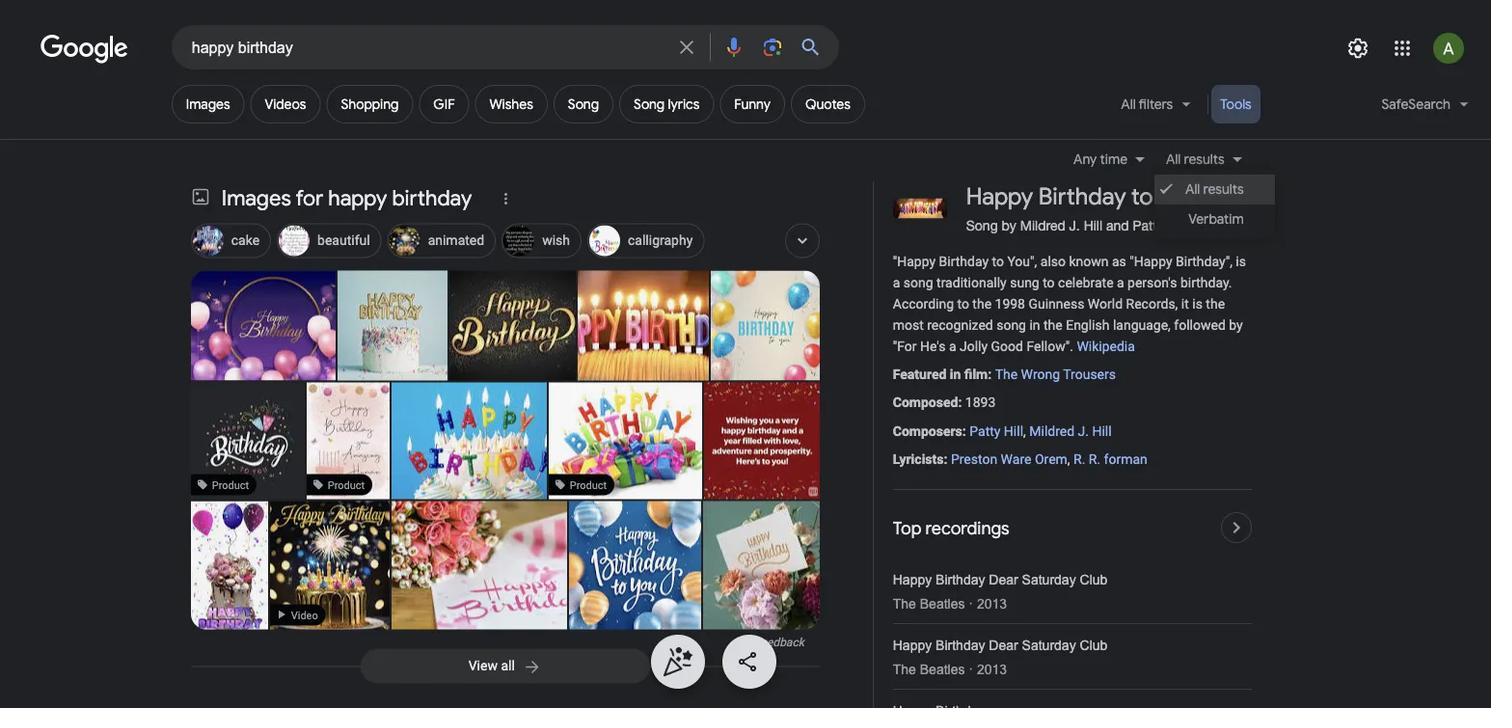 Task type: locate. For each thing, give the bounding box(es) containing it.
the down traditionally
[[973, 296, 992, 312]]

20+ free happy birthday gifs & celebration stickers - pixabay image
[[191, 501, 268, 634]]

j.
[[1070, 218, 1081, 234], [1079, 423, 1090, 439]]

hill down the you
[[1168, 218, 1187, 234]]

in left film at the right bottom of page
[[950, 367, 962, 383]]

mildred up the 'also' at the right
[[1021, 218, 1066, 234]]

person's
[[1128, 275, 1178, 291]]

2 club from the top
[[1080, 638, 1108, 653]]

happy birthday! gift card! image
[[533, 383, 721, 499]]

the
[[973, 296, 992, 312], [1207, 296, 1226, 312], [1044, 317, 1063, 333]]

product for 1st product button from the left
[[212, 479, 249, 491]]

patty hill link
[[970, 423, 1024, 439]]

happy birthday images - free download on freepik image
[[191, 271, 356, 381], [431, 271, 596, 381], [569, 501, 701, 634]]

3 product from the left
[[570, 479, 607, 491]]

1 saturday from the top
[[1023, 573, 1077, 588]]

0 vertical spatial dear
[[990, 573, 1019, 588]]

: for patty
[[963, 423, 967, 439]]

2 saturday from the top
[[1023, 638, 1077, 653]]

images for images
[[186, 96, 230, 113]]

"for
[[893, 339, 917, 355]]

club
[[1080, 573, 1108, 588], [1080, 638, 1108, 653]]

0 vertical spatial is
[[1237, 253, 1247, 269]]

in inside "happy birthday to you", also known as "happy birthday", is a song traditionally sung to celebrate a person's birthday. according to the 1998 guinness world records, it is the most recognized song in the english language, followed by "for he's a jolly good fellow".
[[1030, 317, 1041, 333]]

animated
[[428, 233, 485, 249]]

0 vertical spatial beatles
[[920, 596, 965, 611]]

: for 1893
[[959, 395, 962, 411]]

is right birthday",
[[1237, 253, 1247, 269]]

song right add wishes element
[[568, 96, 599, 113]]

hill up the ware
[[1004, 423, 1024, 439]]

1 horizontal spatial by
[[1230, 317, 1244, 333]]

2 dear from the top
[[990, 638, 1019, 653]]

videos
[[265, 96, 306, 113]]

all inside dropdown button
[[1122, 96, 1136, 113]]

birthday
[[1039, 182, 1127, 211], [940, 253, 989, 269], [936, 573, 986, 588], [936, 638, 986, 653]]

2 horizontal spatial song
[[967, 218, 999, 234]]

2 horizontal spatial product
[[570, 479, 607, 491]]

0 vertical spatial saturday
[[1023, 573, 1077, 588]]

1 vertical spatial 2013
[[978, 662, 1008, 677]]

all for all filters dropdown button
[[1122, 96, 1136, 113]]

song
[[904, 275, 934, 291], [997, 317, 1027, 333]]

wishes link
[[475, 85, 548, 124]]

0 horizontal spatial r.
[[1074, 451, 1086, 467]]

song for song lyrics
[[634, 96, 665, 113]]

0 vertical spatial images
[[186, 96, 230, 113]]

: up 1893
[[988, 367, 992, 383]]

"happy up person's
[[1130, 253, 1173, 269]]

2 product from the left
[[328, 479, 365, 491]]

0 horizontal spatial patty
[[970, 423, 1001, 439]]

1 horizontal spatial patty
[[1133, 218, 1165, 234]]

all results up verbatim link
[[1186, 181, 1245, 198]]

images for happy birthday heading
[[222, 185, 472, 212]]

0 horizontal spatial song
[[904, 275, 934, 291]]

patty right and in the right top of the page
[[1133, 218, 1165, 234]]

birthday inside "happy birthday to you", also known as "happy birthday", is a song traditionally sung to celebrate a person's birthday. according to the 1998 guinness world records, it is the most recognized song in the english language, followed by "for he's a jolly good fellow".
[[940, 253, 989, 269]]

1 horizontal spatial ,
[[1068, 451, 1071, 467]]

film
[[965, 367, 988, 383]]

a right he's
[[949, 339, 957, 355]]

list
[[893, 559, 1252, 708]]

1 vertical spatial club
[[1080, 638, 1108, 653]]

130 special happy birthday wishes & messages image
[[704, 383, 821, 499]]

feedback button
[[191, 635, 805, 649]]

all results
[[1167, 151, 1225, 168], [1186, 181, 1245, 198]]

dear
[[990, 573, 1019, 588], [990, 638, 1019, 653]]

to left the you
[[1132, 182, 1154, 211]]

it
[[1182, 296, 1190, 312]]

None search field
[[0, 24, 839, 69]]

a up according
[[893, 275, 901, 291]]

r. left forman
[[1089, 451, 1101, 467]]

patty
[[1133, 218, 1165, 234], [970, 423, 1001, 439]]

0 vertical spatial by
[[1002, 218, 1017, 234]]

song up according
[[904, 275, 934, 291]]

: for preston
[[944, 451, 948, 467]]

1 horizontal spatial product
[[328, 479, 365, 491]]

0 vertical spatial the
[[996, 367, 1018, 383]]

happy birthday you amazing human | birthday cards & quotes 🎂🎁🎉 | send  real postcards online image
[[307, 383, 390, 499]]

1 vertical spatial happy birthday dear saturday club the beatles · 2013
[[893, 638, 1108, 677]]

sung
[[1011, 275, 1040, 291]]

menu containing all results
[[1155, 170, 1276, 239]]

0 horizontal spatial all
[[1122, 96, 1136, 113]]

view
[[469, 658, 498, 674]]

: left the preston
[[944, 451, 948, 467]]

all
[[1122, 96, 1136, 113], [1167, 151, 1182, 168], [1186, 181, 1201, 198]]

"happy birthday to you", also known as "happy birthday", is a song traditionally sung to celebrate a person's birthday. according to the 1998 guinness world records, it is the most recognized song in the english language, followed by "for he's a jolly good fellow".
[[893, 253, 1247, 355]]

by right followed
[[1230, 317, 1244, 333]]

product
[[212, 479, 249, 491], [328, 479, 365, 491], [570, 479, 607, 491]]

verbatim
[[1189, 211, 1245, 228]]

1 vertical spatial saturday
[[1023, 638, 1077, 653]]

0 vertical spatial club
[[1080, 573, 1108, 588]]

1 vertical spatial all
[[1167, 151, 1182, 168]]

results up "verbatim"
[[1204, 181, 1245, 198]]

menu
[[1155, 170, 1276, 239]]

cake
[[231, 233, 260, 249]]

add quotes element
[[806, 96, 851, 113]]

1 vertical spatial patty
[[970, 423, 1001, 439]]

results
[[1185, 151, 1225, 168], [1204, 181, 1245, 198]]

1 vertical spatial j.
[[1079, 423, 1090, 439]]

product for third product button from the left
[[570, 479, 607, 491]]

search by image image
[[761, 36, 784, 59]]

: left 1893
[[959, 395, 962, 411]]

1 vertical spatial all results
[[1186, 181, 1245, 198]]

happy birthday to you heading
[[967, 181, 1196, 212]]

1 vertical spatial mildred
[[1030, 423, 1075, 439]]

"happy
[[893, 253, 936, 269], [1130, 253, 1173, 269]]

to
[[1132, 182, 1154, 211], [993, 253, 1005, 269], [1043, 275, 1055, 291], [958, 296, 970, 312]]

1893
[[966, 395, 996, 411]]

1 horizontal spatial the
[[1044, 317, 1063, 333]]

, down mildred j. hill link
[[1068, 451, 1071, 467]]

, up lyricists : preston ware orem , r. r.  forman
[[1024, 423, 1027, 439]]

for
[[296, 185, 324, 212]]

verbatim link
[[1155, 205, 1276, 235]]

1 horizontal spatial is
[[1237, 253, 1247, 269]]

1 vertical spatial beatles
[[920, 662, 965, 677]]

in
[[1030, 317, 1041, 333], [950, 367, 962, 383]]

is right it
[[1193, 296, 1203, 312]]

1 product from the left
[[212, 479, 249, 491]]

the up fellow".
[[1044, 317, 1063, 333]]

calligraphy button
[[588, 221, 705, 263]]

patty down 1893
[[970, 423, 1001, 439]]

all inside popup button
[[1167, 151, 1182, 168]]

0 vertical spatial results
[[1185, 151, 1225, 168]]

1 horizontal spatial song
[[634, 96, 665, 113]]

preston ware orem link
[[951, 451, 1068, 467]]

0 vertical spatial patty
[[1133, 218, 1165, 234]]

0 vertical spatial j.
[[1070, 218, 1081, 234]]

search by voice image
[[723, 36, 746, 59]]

1 horizontal spatial r.
[[1089, 451, 1101, 467]]

1 vertical spatial dear
[[990, 638, 1019, 653]]

in up fellow".
[[1030, 317, 1041, 333]]

happy birthday to you link
[[967, 181, 1214, 212]]

1 vertical spatial ·
[[969, 662, 974, 677]]

all up the you
[[1167, 151, 1182, 168]]

the
[[996, 367, 1018, 383], [893, 596, 917, 611], [893, 662, 917, 677]]

and
[[1107, 218, 1130, 234]]

2 product button from the left
[[307, 383, 390, 499]]

j. up "r. r.  forman" link
[[1079, 423, 1090, 439]]

r.
[[1074, 451, 1086, 467], [1089, 451, 1101, 467]]

song down 1998
[[997, 317, 1027, 333]]

google image
[[40, 35, 129, 64]]

add shopping element
[[341, 96, 399, 113]]

1 vertical spatial is
[[1193, 296, 1203, 312]]

results up all results radio item
[[1185, 151, 1225, 168]]

0 vertical spatial happy birthday dear saturday club the beatles · 2013
[[893, 573, 1108, 611]]

1 · from the top
[[969, 596, 974, 611]]

videos link
[[251, 85, 321, 124]]

0 vertical spatial 2013
[[978, 596, 1008, 611]]

1 horizontal spatial song
[[997, 317, 1027, 333]]

the down birthday.
[[1207, 296, 1226, 312]]

: up the preston
[[963, 423, 967, 439]]

all
[[501, 658, 515, 674]]

add wishes element
[[490, 96, 533, 113]]

1 vertical spatial images
[[222, 185, 291, 212]]

100 best birthday instagram captions - cute birthday ... image
[[703, 461, 820, 636]]

happy birthday dear saturday club the beatles · 2013
[[893, 573, 1108, 611], [893, 638, 1108, 677]]

1 horizontal spatial "happy
[[1130, 253, 1173, 269]]

1 horizontal spatial all
[[1167, 151, 1182, 168]]

·
[[969, 596, 974, 611], [969, 662, 974, 677]]

orem
[[1035, 451, 1068, 467]]

mildred up "orem"
[[1030, 423, 1075, 439]]

all inside radio item
[[1186, 181, 1201, 198]]

animated button
[[388, 221, 496, 263]]

0 vertical spatial ,
[[1024, 423, 1027, 439]]

product button
[[190, 383, 307, 499], [307, 383, 390, 499], [533, 383, 721, 499]]

happy birthday to you: december 2019 - christmas birthday gift (001) image
[[190, 383, 307, 499]]

0 horizontal spatial the
[[973, 296, 992, 312]]

images left "videos" link at the top of the page
[[186, 96, 230, 113]]

to inside happy birthday to you heading
[[1132, 182, 1154, 211]]

to down the 'also' at the right
[[1043, 275, 1055, 291]]

r. right "orem"
[[1074, 451, 1086, 467]]

2 vertical spatial all
[[1186, 181, 1201, 198]]

1 horizontal spatial in
[[1030, 317, 1041, 333]]

happy
[[967, 182, 1034, 211], [893, 573, 932, 588], [893, 638, 932, 653]]

any
[[1074, 151, 1098, 168]]

0 horizontal spatial product
[[212, 479, 249, 491]]

calligraphy
[[628, 233, 693, 249]]

2 r. from the left
[[1089, 451, 1101, 467]]

1 vertical spatial happy
[[893, 573, 932, 588]]

1 vertical spatial by
[[1230, 317, 1244, 333]]

2 horizontal spatial all
[[1186, 181, 1201, 198]]

song up traditionally
[[967, 218, 999, 234]]

0 horizontal spatial "happy
[[893, 253, 936, 269]]

0 horizontal spatial song
[[568, 96, 599, 113]]

0 horizontal spatial in
[[950, 367, 962, 383]]

:
[[988, 367, 992, 383], [959, 395, 962, 411], [963, 423, 967, 439], [944, 451, 948, 467]]

0 vertical spatial all
[[1122, 96, 1136, 113]]

all down "all results" popup button
[[1186, 181, 1201, 198]]

results inside all results radio item
[[1204, 181, 1245, 198]]

j. down happy birthday to you heading
[[1070, 218, 1081, 234]]

song left lyrics
[[634, 96, 665, 113]]

video button
[[270, 497, 390, 642]]

1 vertical spatial in
[[950, 367, 962, 383]]

is
[[1237, 253, 1247, 269], [1193, 296, 1203, 312]]

images up cake in the top of the page
[[222, 185, 291, 212]]

song link
[[554, 85, 614, 124]]

all results up all results radio item
[[1167, 151, 1225, 168]]

results inside "all results" popup button
[[1185, 151, 1225, 168]]

song for add song element
[[568, 96, 599, 113]]

0 vertical spatial happy
[[967, 182, 1034, 211]]

0 vertical spatial ·
[[969, 596, 974, 611]]

you
[[1158, 182, 1196, 211]]

by up you",
[[1002, 218, 1017, 234]]

wishes
[[490, 96, 533, 113]]

fellow".
[[1027, 339, 1074, 355]]

quotes
[[806, 96, 851, 113]]

add funny element
[[735, 96, 771, 113]]

1 vertical spatial results
[[1204, 181, 1245, 198]]

1 happy birthday dear saturday club the beatles · 2013 from the top
[[893, 573, 1108, 611]]

a down as
[[1118, 275, 1125, 291]]

1 club from the top
[[1080, 573, 1108, 588]]

featured
[[893, 367, 947, 383]]

0 vertical spatial all results
[[1167, 151, 1225, 168]]

0 horizontal spatial is
[[1193, 296, 1203, 312]]

all filters button
[[1110, 85, 1206, 131]]

0 vertical spatial in
[[1030, 317, 1041, 333]]

all left filters
[[1122, 96, 1136, 113]]

recordings
[[926, 517, 1010, 540]]

add gif element
[[434, 96, 455, 113]]

"happy up according
[[893, 253, 936, 269]]

all results button
[[1155, 149, 1252, 170]]

2 vertical spatial the
[[893, 662, 917, 677]]

add song lyrics element
[[634, 96, 700, 113]]

song lyrics link
[[620, 85, 714, 124]]



Task type: describe. For each thing, give the bounding box(es) containing it.
good
[[992, 339, 1024, 355]]

birthday.
[[1181, 275, 1233, 291]]

by inside "happy birthday to you", also known as "happy birthday", is a song traditionally sung to celebrate a person's birthday. according to the 1998 guinness world records, it is the most recognized song in the english language, followed by "for he's a jolly good fellow".
[[1230, 317, 1244, 333]]

video
[[291, 609, 318, 621]]

shopping
[[341, 96, 399, 113]]

beautiful
[[318, 233, 370, 249]]

0 horizontal spatial by
[[1002, 218, 1017, 234]]

2 beatles from the top
[[920, 662, 965, 677]]

forman
[[1105, 451, 1148, 467]]

celebrate
[[1059, 275, 1114, 291]]

song for song by mildred j. hill and patty hill
[[967, 218, 999, 234]]

jolly
[[960, 339, 988, 355]]

hill left and in the right top of the page
[[1084, 218, 1103, 234]]

gif
[[434, 96, 455, 113]]

the wrong trousers link
[[996, 367, 1117, 383]]

featured in film : the wrong trousers
[[893, 367, 1117, 383]]

1 product button from the left
[[190, 383, 307, 499]]

birthday",
[[1176, 253, 1233, 269]]

list containing happy birthday dear saturday club
[[893, 559, 1252, 708]]

2 horizontal spatial a
[[1118, 275, 1125, 291]]

1 dear from the top
[[990, 573, 1019, 588]]

top recordings link
[[893, 512, 1252, 543]]

also
[[1041, 253, 1066, 269]]

safesearch button
[[1371, 85, 1481, 131]]

all results inside radio item
[[1186, 181, 1245, 198]]

1 beatles from the top
[[920, 596, 965, 611]]

view all element
[[361, 649, 650, 684]]

happy
[[328, 185, 387, 212]]

as
[[1113, 253, 1127, 269]]

filters
[[1139, 96, 1174, 113]]

0 horizontal spatial a
[[893, 275, 901, 291]]

shopping link
[[327, 85, 413, 124]]

lyricists
[[893, 451, 944, 467]]

english
[[1067, 317, 1110, 333]]

all filters
[[1122, 96, 1174, 113]]

composers
[[893, 423, 963, 439]]

2 · from the top
[[969, 662, 974, 677]]

1 2013 from the top
[[978, 596, 1008, 611]]

guinness
[[1029, 296, 1085, 312]]

followed
[[1175, 317, 1226, 333]]

wish button
[[502, 221, 582, 263]]

wikipedia
[[1077, 339, 1136, 355]]

happy birthday to you
[[967, 182, 1196, 211]]

safesearch
[[1382, 96, 1451, 113]]

wish
[[542, 233, 570, 249]]

composers : patty hill , mildred j. hill
[[893, 423, 1112, 439]]

0 vertical spatial mildred
[[1021, 218, 1066, 234]]

3 product button from the left
[[533, 383, 721, 499]]

images for happy birthday link
[[191, 185, 484, 215]]

product for second product button from the right
[[328, 479, 365, 491]]

gif link
[[419, 85, 470, 124]]

funny
[[735, 96, 771, 113]]

birthday inside heading
[[1039, 182, 1127, 211]]

belated happy birthday wishes | petal talk image
[[392, 501, 619, 630]]

https://megaport.hu/media/37581... - happy birthday animations image
[[270, 497, 390, 642]]

view all link
[[361, 649, 650, 684]]

ware
[[1001, 451, 1032, 467]]

1 vertical spatial ,
[[1068, 451, 1071, 467]]

time
[[1101, 151, 1128, 168]]

tools button
[[1212, 85, 1261, 124]]

view all
[[469, 658, 515, 674]]

lyricists : preston ware orem , r. r.  forman
[[893, 451, 1148, 467]]

composed
[[893, 395, 959, 411]]

Search search field
[[192, 37, 664, 61]]

all for menu containing all results
[[1186, 181, 1201, 198]]

language,
[[1114, 317, 1171, 333]]

happy birthday to you - wikipedia image
[[497, 271, 794, 381]]

he's
[[921, 339, 946, 355]]

to left you",
[[993, 253, 1005, 269]]

add song element
[[568, 96, 599, 113]]

free and customizable birthday templates image
[[711, 271, 821, 381]]

most
[[893, 317, 924, 333]]

birthday
[[392, 185, 472, 212]]

1 r. from the left
[[1074, 451, 1086, 467]]

world
[[1088, 296, 1123, 312]]

to up recognized
[[958, 296, 970, 312]]

wikipedia link
[[1077, 339, 1136, 355]]

any time
[[1074, 151, 1128, 168]]

mildred j. hill link
[[1030, 423, 1112, 439]]

all results inside popup button
[[1167, 151, 1225, 168]]

history of the happy birthday song | pump it up image
[[392, 383, 567, 499]]

1998
[[995, 296, 1026, 312]]

hill up "r. r.  forman" link
[[1093, 423, 1112, 439]]

traditionally
[[937, 275, 1007, 291]]

images for images for happy birthday
[[222, 185, 291, 212]]

2 "happy from the left
[[1130, 253, 1173, 269]]

top recordings
[[893, 517, 1010, 540]]

quotes link
[[791, 85, 866, 124]]

preston
[[951, 451, 998, 467]]

2 2013 from the top
[[978, 662, 1008, 677]]

1 horizontal spatial a
[[949, 339, 957, 355]]

recognized
[[928, 317, 994, 333]]

you",
[[1008, 253, 1038, 269]]

images link
[[172, 85, 245, 124]]

1 vertical spatial song
[[997, 317, 1027, 333]]

feedback
[[755, 635, 805, 649]]

any time button
[[1074, 149, 1155, 170]]

0 horizontal spatial ,
[[1024, 423, 1027, 439]]

beautiful button
[[277, 221, 382, 263]]

1 "happy from the left
[[893, 253, 936, 269]]

2 vertical spatial happy
[[893, 638, 932, 653]]

composed : 1893
[[893, 395, 996, 411]]

funny link
[[720, 85, 786, 124]]

1 vertical spatial the
[[893, 596, 917, 611]]

happy inside heading
[[967, 182, 1034, 211]]

0 vertical spatial song
[[904, 275, 934, 291]]

2 happy birthday dear saturday club the beatles · 2013 from the top
[[893, 638, 1108, 677]]

2 horizontal spatial the
[[1207, 296, 1226, 312]]

song lyrics
[[634, 96, 700, 113]]

lyrics
[[668, 96, 700, 113]]

song by mildred j. hill and patty hill
[[967, 218, 1187, 234]]

all results radio item
[[1155, 175, 1276, 205]]

tools
[[1221, 96, 1252, 113]]

records,
[[1127, 296, 1179, 312]]

trousers
[[1064, 367, 1117, 383]]

r. r.  forman link
[[1074, 451, 1148, 467]]

what to write in a birthday card - unique happy birthday wishes image
[[338, 271, 448, 381]]

images for happy birthday
[[222, 185, 472, 212]]



Task type: vqa. For each thing, say whether or not it's contained in the screenshot.
"Things"
no



